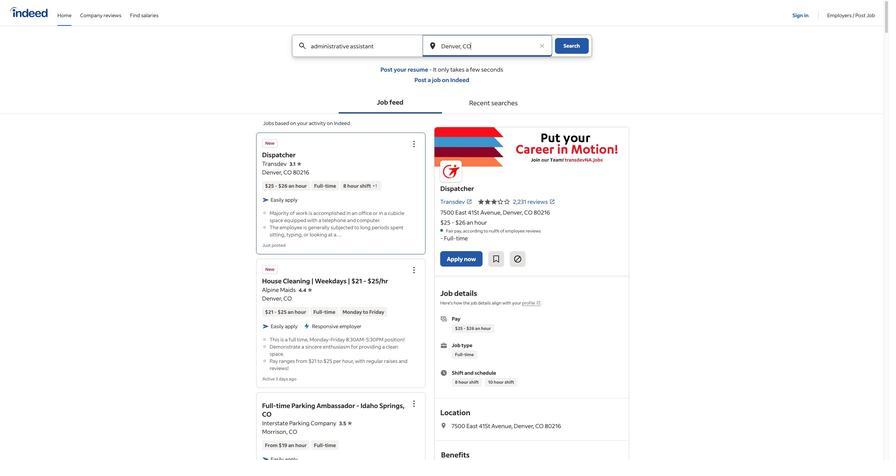 Task type: describe. For each thing, give the bounding box(es) containing it.
job actions for full-time parking ambassador - idaho springs, co is collapsed image
[[410, 400, 419, 409]]

3.1 out of 5 stars. link to 2,231 reviews company ratings (opens in a new tab) image
[[550, 199, 555, 205]]

search: Job title, keywords, or company text field
[[310, 35, 410, 57]]

not interested image
[[514, 255, 522, 264]]

4.4 out of five stars rating image
[[299, 287, 312, 294]]



Task type: vqa. For each thing, say whether or not it's contained in the screenshot.
TAB LIST
yes



Task type: locate. For each thing, give the bounding box(es) containing it.
clear location input image
[[539, 42, 546, 50]]

3.1 out of five stars rating image
[[290, 161, 302, 168]]

job preferences (opens in a new window) image
[[537, 301, 541, 306]]

3.1 out of 5 stars image
[[478, 198, 510, 207]]

job actions for dispatcher is collapsed image
[[410, 140, 419, 149]]

main content
[[0, 35, 884, 461]]

None search field
[[286, 35, 598, 66]]

transdev (opens in a new tab) image
[[467, 199, 472, 205]]

transdev logo image
[[435, 127, 629, 167], [441, 161, 462, 182]]

job actions for house cleaning | weekdays | $21 - $25/hr is collapsed image
[[410, 266, 419, 275]]

Edit location text field
[[440, 35, 535, 57]]

tab list
[[0, 92, 884, 114]]

save this job image
[[492, 255, 501, 264]]

3.5 out of five stars rating image
[[339, 421, 352, 428]]



